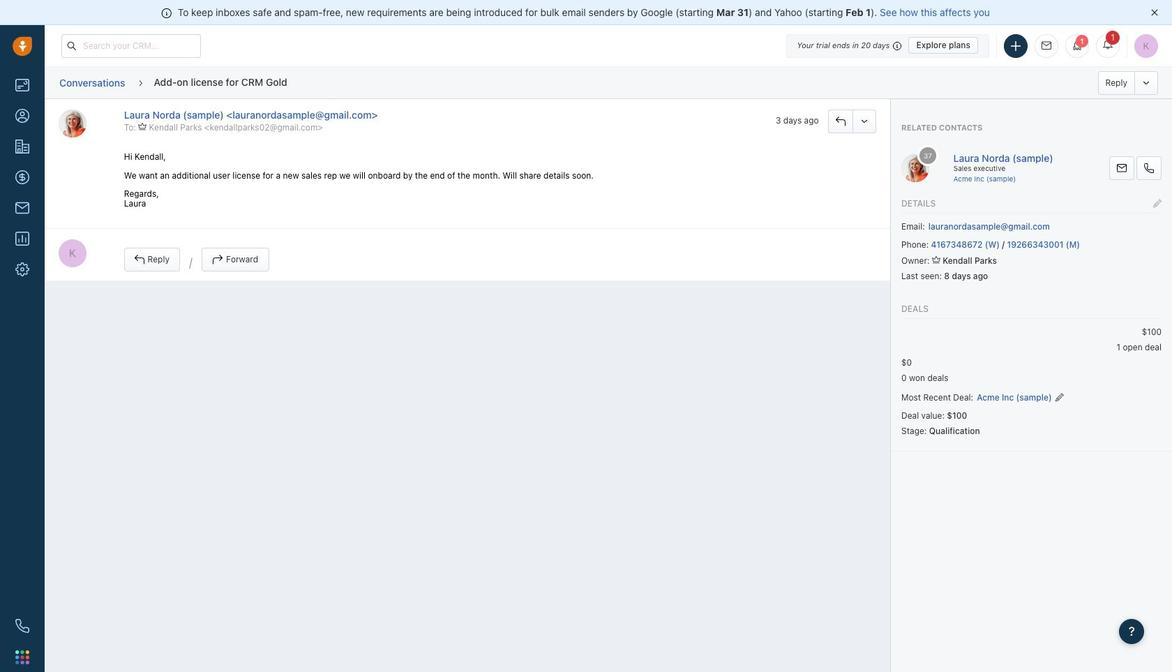 Task type: locate. For each thing, give the bounding box(es) containing it.
menu item
[[1052, 391, 1064, 406]]

freshworks switcher image
[[15, 650, 29, 664]]

close image
[[1152, 9, 1159, 16]]

send email image
[[1042, 41, 1052, 50]]



Task type: describe. For each thing, give the bounding box(es) containing it.
phone image
[[15, 619, 29, 633]]

phone element
[[8, 612, 36, 640]]

edit image
[[1154, 198, 1162, 209]]

Search your CRM... text field
[[61, 34, 201, 58]]



